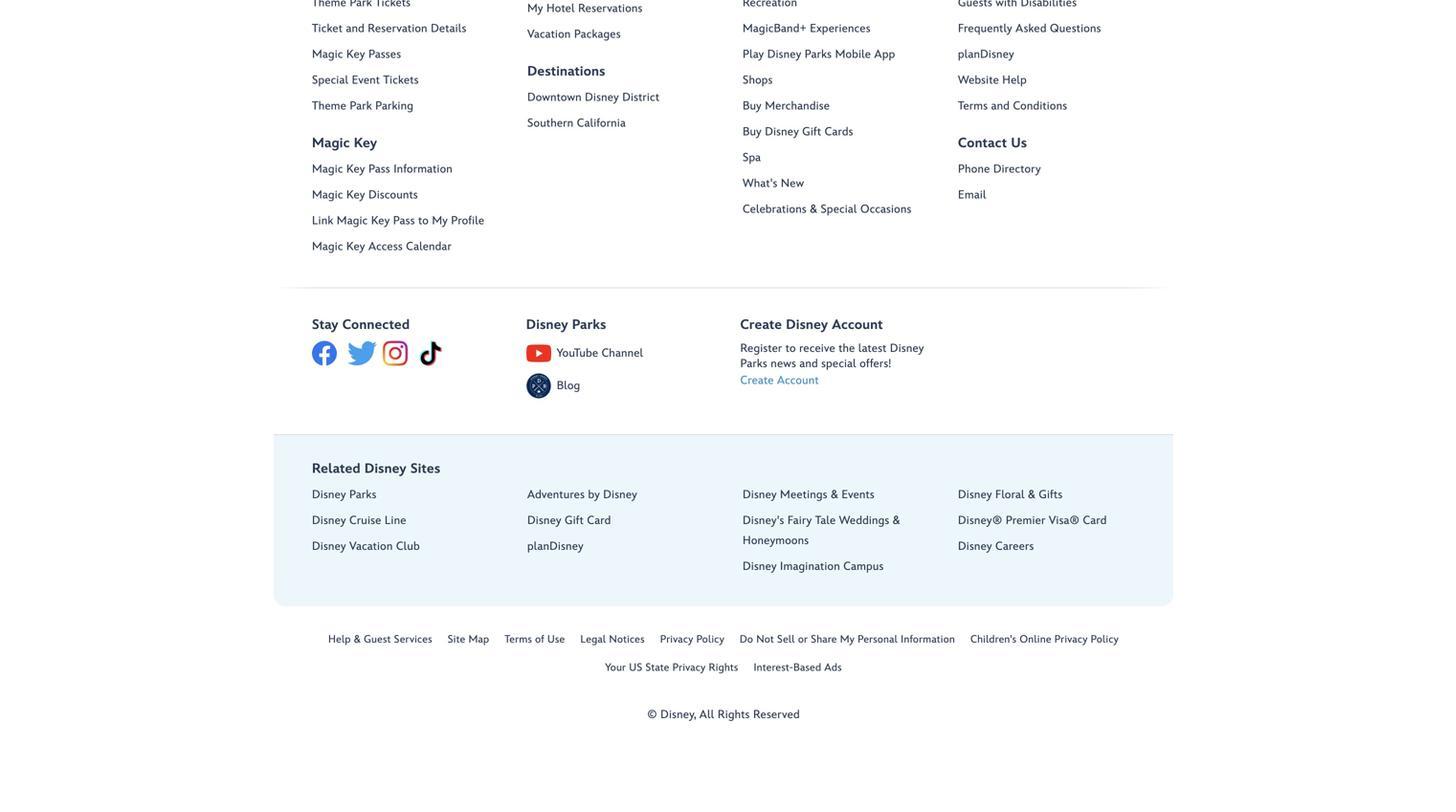 Task type: describe. For each thing, give the bounding box(es) containing it.
frequently
[[958, 21, 1012, 35]]

2 policy from the left
[[1091, 634, 1119, 647]]

disney inside destinations element
[[585, 90, 619, 104]]

my for link magic key pass to my profile
[[432, 214, 448, 228]]

to for account
[[786, 342, 796, 356]]

youtube channel image
[[526, 341, 551, 366]]

destinations
[[527, 64, 605, 79]]

0 vertical spatial pass
[[368, 162, 390, 176]]

disney up disney parks "link"
[[365, 461, 407, 477]]

disney meetings & events link
[[743, 485, 929, 505]]

disney's fairy tale weddings & honeymoons link
[[743, 511, 929, 551]]

create disney account register to receive the latest disney parks news and special offers! create account
[[740, 317, 924, 388]]

state
[[646, 662, 670, 675]]

disney down the adventures
[[527, 514, 562, 528]]

gift inside things to do element
[[802, 125, 821, 139]]

key for magic key
[[354, 135, 377, 151]]

2 card from the left
[[1083, 514, 1107, 528]]

create account link
[[740, 373, 932, 389]]

offers!
[[860, 357, 892, 371]]

theme park parking
[[312, 99, 414, 113]]

magic key access calendar link
[[312, 237, 499, 257]]

tickets
[[383, 73, 419, 87]]

news
[[771, 357, 796, 371]]

spa link
[[743, 148, 929, 168]]

magic key passes
[[312, 47, 401, 61]]

1 policy from the left
[[696, 634, 724, 647]]

children's online privacy policy link
[[971, 634, 1119, 647]]

0 horizontal spatial help
[[328, 634, 351, 647]]

buy for buy disney gift cards
[[743, 125, 762, 139]]

southern california link
[[527, 113, 714, 133]]

magicband+ experiences
[[743, 21, 871, 35]]

& left the events
[[831, 488, 838, 502]]

privacy down privacy policy link
[[673, 662, 706, 675]]

line
[[385, 514, 406, 528]]

2 create from the top
[[740, 374, 774, 388]]

celebrations
[[743, 202, 807, 216]]

southern
[[527, 116, 574, 130]]

tale
[[815, 514, 836, 528]]

disney vacation club
[[312, 540, 420, 554]]

& inside things to do element
[[810, 202, 818, 216]]

latest
[[859, 342, 887, 356]]

ticket and reservation details link
[[312, 19, 499, 39]]

packages
[[574, 27, 621, 41]]

special
[[821, 357, 857, 371]]

facebook image
[[312, 341, 337, 366]]

or
[[798, 634, 808, 647]]

details
[[431, 21, 467, 35]]

special inside special event tickets link
[[312, 73, 349, 87]]

play
[[743, 47, 764, 61]]

rooms reservations element
[[527, 0, 743, 44]]

receive
[[799, 342, 835, 356]]

key inside link magic key pass to my profile link
[[371, 214, 390, 228]]

hotel
[[547, 1, 575, 15]]

visa®
[[1049, 514, 1080, 528]]

0 vertical spatial help
[[1002, 73, 1027, 87]]

fairy
[[788, 514, 812, 528]]

my hotel reservations
[[527, 1, 643, 15]]

ticket
[[312, 21, 343, 35]]

blog link
[[526, 374, 580, 399]]

plandisney link for questions
[[958, 44, 1145, 65]]

disney down the disney®
[[958, 540, 992, 554]]

key for magic key pass information
[[346, 162, 365, 176]]

disney imagination campus link
[[743, 557, 929, 577]]

blog
[[557, 379, 580, 393]]

1 horizontal spatial information
[[901, 634, 955, 647]]

disney up receive
[[786, 317, 828, 333]]

vacation packages link
[[527, 24, 714, 44]]

premier
[[1006, 514, 1046, 528]]

calendar
[[406, 240, 452, 254]]

magic key
[[312, 135, 377, 151]]

park
[[350, 99, 372, 113]]

email link
[[958, 185, 1145, 205]]

asked
[[1016, 21, 1047, 35]]

1 card from the left
[[587, 514, 611, 528]]

buy merchandise link
[[743, 96, 929, 116]]

event
[[352, 73, 380, 87]]

my hotel reservations link
[[527, 0, 714, 19]]

legal notices link
[[580, 634, 645, 647]]

website help
[[958, 73, 1027, 87]]

of
[[535, 634, 544, 647]]

disney left cruise
[[312, 514, 346, 528]]

disney gift card
[[527, 514, 611, 528]]

play disney parks mobile app link
[[743, 44, 929, 65]]

cards
[[825, 125, 853, 139]]

buy for buy merchandise
[[743, 99, 762, 113]]

interest-
[[754, 662, 794, 675]]

1 vertical spatial vacation
[[349, 540, 393, 554]]

youtube
[[557, 346, 598, 360]]

youtube channel
[[557, 346, 644, 360]]

key for magic key passes
[[346, 47, 365, 61]]

magic key discounts
[[312, 188, 418, 202]]

plandisney link for card
[[527, 537, 714, 557]]

and for terms
[[991, 99, 1010, 113]]

magic for magic key discounts
[[312, 188, 343, 202]]

disney imagination campus
[[743, 560, 884, 574]]

downtown disney district
[[527, 90, 660, 104]]

guest
[[364, 634, 391, 647]]

celebrations & special occasions link
[[743, 200, 929, 220]]

stay connected element
[[312, 315, 526, 373]]

reservation
[[368, 21, 428, 35]]

magic key element
[[312, 159, 527, 257]]

twitter image
[[347, 341, 377, 366]]

disney parks element
[[526, 315, 740, 404]]

website help link
[[958, 70, 1145, 90]]

your us state privacy rights
[[605, 662, 738, 675]]

magic key access calendar
[[312, 240, 452, 254]]

disney careers
[[958, 540, 1034, 554]]

disney down the magicband+
[[767, 47, 802, 61]]

terms of use
[[505, 634, 565, 647]]

terms and conditions
[[958, 99, 1068, 113]]

contact
[[958, 135, 1007, 151]]

disney floral & gifts link
[[958, 485, 1145, 505]]

vacation inside rooms reservations element
[[527, 27, 571, 41]]

disney,
[[661, 708, 696, 722]]

terms of use link
[[505, 634, 565, 647]]

create disney account element
[[740, 315, 955, 389]]

buy merchandise
[[743, 99, 830, 113]]

register
[[740, 342, 782, 356]]

terms for terms of use
[[505, 634, 532, 647]]

theme park parking link
[[312, 96, 499, 116]]



Task type: vqa. For each thing, say whether or not it's contained in the screenshot.
Choose
no



Task type: locate. For each thing, give the bounding box(es) containing it.
card
[[587, 514, 611, 528], [1083, 514, 1107, 528]]

mobile
[[835, 47, 871, 61]]

0 vertical spatial special
[[312, 73, 349, 87]]

things to do element
[[743, 0, 958, 220]]

key up magic key discounts
[[346, 162, 365, 176]]

notices
[[609, 634, 645, 647]]

& down what's new link
[[810, 202, 818, 216]]

help & guest services link
[[328, 634, 432, 647]]

rights down privacy policy
[[709, 662, 738, 675]]

0 horizontal spatial pass
[[368, 162, 390, 176]]

disney's
[[743, 514, 784, 528]]

to inside create disney account register to receive the latest disney parks news and special offers! create account
[[786, 342, 796, 356]]

personal
[[858, 634, 898, 647]]

my left "hotel"
[[527, 1, 543, 15]]

policy right online
[[1091, 634, 1119, 647]]

1 vertical spatial special
[[821, 202, 857, 216]]

and inside create disney account register to receive the latest disney parks news and special offers! create account
[[800, 357, 818, 371]]

plandisney for disney
[[527, 540, 584, 554]]

disney up 'youtube channel' image
[[526, 317, 568, 333]]

youtube channel link
[[526, 341, 644, 366]]

experiences
[[810, 21, 871, 35]]

cruise
[[349, 514, 381, 528]]

magic key discounts link
[[312, 185, 499, 205]]

1 vertical spatial buy
[[743, 125, 762, 139]]

legal notices
[[580, 634, 645, 647]]

shops
[[743, 73, 773, 87]]

and up magic key passes
[[346, 21, 365, 35]]

1 vertical spatial plandisney link
[[527, 537, 714, 557]]

disney parks inside "link"
[[312, 488, 377, 502]]

card right the visa®
[[1083, 514, 1107, 528]]

1 horizontal spatial terms
[[958, 99, 988, 113]]

district
[[622, 90, 660, 104]]

parks inside things to do element
[[805, 47, 832, 61]]

0 horizontal spatial and
[[346, 21, 365, 35]]

disney right 'latest'
[[890, 342, 924, 356]]

not
[[756, 634, 774, 647]]

1 vertical spatial rights
[[718, 708, 750, 722]]

link
[[312, 214, 333, 228]]

magic down magic key discounts
[[337, 214, 368, 228]]

policy left do
[[696, 634, 724, 647]]

1 horizontal spatial plandisney link
[[958, 44, 1145, 65]]

privacy right online
[[1055, 634, 1088, 647]]

magicband+
[[743, 21, 807, 35]]

2 horizontal spatial my
[[840, 634, 855, 647]]

1 horizontal spatial special
[[821, 202, 857, 216]]

plandisney link down disney gift card link
[[527, 537, 714, 557]]

parks up cruise
[[349, 488, 377, 502]]

disney
[[767, 47, 802, 61], [585, 90, 619, 104], [765, 125, 799, 139], [526, 317, 568, 333], [786, 317, 828, 333], [890, 342, 924, 356], [365, 461, 407, 477], [312, 488, 346, 502], [603, 488, 637, 502], [743, 488, 777, 502], [958, 488, 992, 502], [312, 514, 346, 528], [527, 514, 562, 528], [312, 540, 346, 554], [958, 540, 992, 554], [743, 560, 777, 574]]

and down receive
[[800, 357, 818, 371]]

disney parks up youtube
[[526, 317, 606, 333]]

merchandise
[[765, 99, 830, 113]]

meetings
[[780, 488, 828, 502]]

destinations element
[[527, 88, 743, 133]]

parks down the magicband+ experiences
[[805, 47, 832, 61]]

my inside my hotel reservations link
[[527, 1, 543, 15]]

interest-based ads
[[754, 662, 842, 675]]

do not sell or share my personal information
[[740, 634, 955, 647]]

0 vertical spatial vacation
[[527, 27, 571, 41]]

0 vertical spatial plandisney
[[958, 47, 1014, 61]]

1 vertical spatial help
[[328, 634, 351, 647]]

magic for magic key passes
[[312, 47, 343, 61]]

children's
[[971, 634, 1017, 647]]

0 vertical spatial account
[[832, 317, 883, 333]]

phone directory
[[958, 162, 1041, 176]]

my
[[527, 1, 543, 15], [432, 214, 448, 228], [840, 634, 855, 647]]

southern california
[[527, 116, 626, 130]]

and inside parks & tickets element
[[346, 21, 365, 35]]

special event tickets
[[312, 73, 419, 87]]

my left profile
[[432, 214, 448, 228]]

magic key passes link
[[312, 44, 499, 65]]

1 vertical spatial gift
[[565, 514, 584, 528]]

1 create from the top
[[740, 317, 782, 333]]

magic
[[312, 47, 343, 61], [312, 135, 350, 151], [312, 162, 343, 176], [312, 188, 343, 202], [337, 214, 368, 228], [312, 240, 343, 254]]

1 horizontal spatial card
[[1083, 514, 1107, 528]]

parks & tickets element
[[312, 0, 527, 116]]

information right personal
[[901, 634, 955, 647]]

1 horizontal spatial disney parks
[[526, 317, 606, 333]]

plandisney inside help element
[[958, 47, 1014, 61]]

buy disney gift cards
[[743, 125, 853, 139]]

key up special event tickets
[[346, 47, 365, 61]]

1 vertical spatial terms
[[505, 634, 532, 647]]

1 vertical spatial information
[[901, 634, 955, 647]]

disney down related
[[312, 488, 346, 502]]

key inside magic key passes link
[[346, 47, 365, 61]]

1 horizontal spatial and
[[800, 357, 818, 371]]

1 vertical spatial and
[[991, 99, 1010, 113]]

1 vertical spatial account
[[777, 374, 819, 388]]

1 horizontal spatial pass
[[393, 214, 415, 228]]

to
[[418, 214, 429, 228], [786, 342, 796, 356]]

0 horizontal spatial disney parks
[[312, 488, 377, 502]]

key left access
[[346, 240, 365, 254]]

magic key pass information
[[312, 162, 453, 176]]

pass
[[368, 162, 390, 176], [393, 214, 415, 228]]

key up magic key access calendar
[[371, 214, 390, 228]]

account down 'news'
[[777, 374, 819, 388]]

1 buy from the top
[[743, 99, 762, 113]]

vacation
[[527, 27, 571, 41], [349, 540, 393, 554]]

information up magic key discounts link
[[394, 162, 453, 176]]

disney parks for disney parks element
[[526, 317, 606, 333]]

tiktok image
[[418, 341, 443, 366]]

plandisney
[[958, 47, 1014, 61], [527, 540, 584, 554]]

and inside help element
[[991, 99, 1010, 113]]

disney vacation club link
[[312, 537, 499, 557]]

& left guest
[[354, 634, 361, 647]]

1 vertical spatial disney parks
[[312, 488, 377, 502]]

parks down register
[[740, 357, 768, 371]]

to up 'news'
[[786, 342, 796, 356]]

link magic key pass to my profile
[[312, 214, 485, 228]]

magic inside parks & tickets element
[[312, 47, 343, 61]]

pass down magic key discounts link
[[393, 214, 415, 228]]

1 horizontal spatial plandisney
[[958, 47, 1014, 61]]

1 vertical spatial create
[[740, 374, 774, 388]]

contact us
[[958, 135, 1027, 151]]

0 vertical spatial plandisney link
[[958, 44, 1145, 65]]

0 horizontal spatial my
[[432, 214, 448, 228]]

vacation down "hotel"
[[527, 27, 571, 41]]

0 horizontal spatial account
[[777, 374, 819, 388]]

terms left of
[[505, 634, 532, 647]]

key inside magic key access calendar link
[[346, 240, 365, 254]]

2 horizontal spatial and
[[991, 99, 1010, 113]]

plandisney down the frequently
[[958, 47, 1014, 61]]

0 horizontal spatial plandisney
[[527, 540, 584, 554]]

key for magic key discounts
[[346, 188, 365, 202]]

based
[[794, 662, 821, 675]]

0 vertical spatial gift
[[802, 125, 821, 139]]

account up the
[[832, 317, 883, 333]]

parks inside "link"
[[349, 488, 377, 502]]

app
[[874, 47, 895, 61]]

privacy up 'your us state privacy rights' at bottom
[[660, 634, 693, 647]]

contact us element
[[958, 159, 1174, 205]]

plandisney down disney gift card
[[527, 540, 584, 554]]

policy
[[696, 634, 724, 647], [1091, 634, 1119, 647]]

magic for magic key pass information
[[312, 162, 343, 176]]

1 horizontal spatial gift
[[802, 125, 821, 139]]

adventures
[[527, 488, 585, 502]]

key inside magic key discounts link
[[346, 188, 365, 202]]

1 horizontal spatial vacation
[[527, 27, 571, 41]]

disney parks
[[526, 317, 606, 333], [312, 488, 377, 502]]

disney parks down related
[[312, 488, 377, 502]]

my for do not sell or share my personal information
[[840, 634, 855, 647]]

magic down theme
[[312, 135, 350, 151]]

& inside disney's fairy tale weddings & honeymoons
[[893, 514, 900, 528]]

related
[[312, 461, 361, 477]]

key inside magic key pass information link
[[346, 162, 365, 176]]

to up calendar
[[418, 214, 429, 228]]

special event tickets link
[[312, 70, 499, 90]]

disney parks for disney parks "link"
[[312, 488, 377, 502]]

1 vertical spatial pass
[[393, 214, 415, 228]]

and down website help
[[991, 99, 1010, 113]]

magic for magic key
[[312, 135, 350, 151]]

key up magic key pass information
[[354, 135, 377, 151]]

0 vertical spatial and
[[346, 21, 365, 35]]

your
[[605, 662, 626, 675]]

disney up california
[[585, 90, 619, 104]]

special
[[312, 73, 349, 87], [821, 202, 857, 216]]

0 horizontal spatial plandisney link
[[527, 537, 714, 557]]

magic down the link
[[312, 240, 343, 254]]

0 horizontal spatial information
[[394, 162, 453, 176]]

gift down adventures by disney
[[565, 514, 584, 528]]

vacation packages
[[527, 27, 621, 41]]

magic down magic key
[[312, 162, 343, 176]]

gift
[[802, 125, 821, 139], [565, 514, 584, 528]]

special down what's new link
[[821, 202, 857, 216]]

disney cruise line
[[312, 514, 406, 528]]

to inside 'magic key' element
[[418, 214, 429, 228]]

disney's fairy tale weddings & honeymoons
[[743, 514, 900, 548]]

help & guest services
[[328, 634, 432, 647]]

0 vertical spatial information
[[394, 162, 453, 176]]

buy down shops at the right top of page
[[743, 99, 762, 113]]

my right share
[[840, 634, 855, 647]]

passes
[[368, 47, 401, 61]]

0 vertical spatial to
[[418, 214, 429, 228]]

do
[[740, 634, 753, 647]]

vacation down cruise
[[349, 540, 393, 554]]

disney® premier visa® card link
[[958, 511, 1145, 531]]

terms down website
[[958, 99, 988, 113]]

key for magic key access calendar
[[346, 240, 365, 254]]

phone
[[958, 162, 990, 176]]

us
[[629, 662, 643, 675]]

key
[[346, 47, 365, 61], [354, 135, 377, 151], [346, 162, 365, 176], [346, 188, 365, 202], [371, 214, 390, 228], [346, 240, 365, 254]]

special up theme
[[312, 73, 349, 87]]

disney up the disney®
[[958, 488, 992, 502]]

0 vertical spatial terms
[[958, 99, 988, 113]]

disney inside "link"
[[312, 488, 346, 502]]

0 vertical spatial rights
[[709, 662, 738, 675]]

special inside celebrations & special occasions link
[[821, 202, 857, 216]]

create up register
[[740, 317, 782, 333]]

parks inside create disney account register to receive the latest disney parks news and special offers! create account
[[740, 357, 768, 371]]

to for key
[[418, 214, 429, 228]]

magic for magic key access calendar
[[312, 240, 343, 254]]

& right weddings
[[893, 514, 900, 528]]

1 vertical spatial my
[[432, 214, 448, 228]]

1 horizontal spatial help
[[1002, 73, 1027, 87]]

0 horizontal spatial policy
[[696, 634, 724, 647]]

pass up discounts
[[368, 162, 390, 176]]

instagram image
[[383, 341, 408, 366]]

and for ticket
[[346, 21, 365, 35]]

card down by
[[587, 514, 611, 528]]

0 horizontal spatial to
[[418, 214, 429, 228]]

information inside magic key pass information link
[[394, 162, 453, 176]]

adventures by disney link
[[527, 485, 714, 505]]

2 vertical spatial and
[[800, 357, 818, 371]]

discounts
[[368, 188, 418, 202]]

& left 'gifts'
[[1028, 488, 1036, 502]]

2 buy from the top
[[743, 125, 762, 139]]

disney down buy merchandise
[[765, 125, 799, 139]]

california
[[577, 116, 626, 130]]

disney careers link
[[958, 537, 1145, 557]]

0 vertical spatial create
[[740, 317, 782, 333]]

2 vertical spatial my
[[840, 634, 855, 647]]

buy up spa
[[743, 125, 762, 139]]

0 horizontal spatial special
[[312, 73, 349, 87]]

1 horizontal spatial policy
[[1091, 634, 1119, 647]]

imagination
[[780, 560, 840, 574]]

plandisney link inside help element
[[958, 44, 1145, 65]]

0 vertical spatial my
[[527, 1, 543, 15]]

1 horizontal spatial account
[[832, 317, 883, 333]]

magic down ticket
[[312, 47, 343, 61]]

your us state privacy rights link
[[605, 662, 738, 675]]

help up terms and conditions
[[1002, 73, 1027, 87]]

email
[[958, 188, 987, 202]]

gifts
[[1039, 488, 1063, 502]]

create down 'news'
[[740, 374, 774, 388]]

disney down honeymoons
[[743, 560, 777, 574]]

disney down disney cruise line on the left bottom of the page
[[312, 540, 346, 554]]

0 horizontal spatial card
[[587, 514, 611, 528]]

plandisney link up 'website help' link
[[958, 44, 1145, 65]]

site map link
[[448, 634, 489, 647]]

0 horizontal spatial terms
[[505, 634, 532, 647]]

club
[[396, 540, 420, 554]]

magic up the link
[[312, 188, 343, 202]]

website
[[958, 73, 999, 87]]

privacy policy link
[[660, 634, 724, 647]]

0 vertical spatial buy
[[743, 99, 762, 113]]

interest-based ads link
[[754, 662, 842, 675]]

site
[[448, 634, 466, 647]]

0 horizontal spatial vacation
[[349, 540, 393, 554]]

1 horizontal spatial my
[[527, 1, 543, 15]]

0 horizontal spatial gift
[[565, 514, 584, 528]]

stay connected
[[312, 317, 410, 333]]

downtown disney district link
[[527, 88, 714, 108]]

disney up disney gift card link
[[603, 488, 637, 502]]

1 horizontal spatial to
[[786, 342, 796, 356]]

terms inside help element
[[958, 99, 988, 113]]

blog image
[[526, 374, 551, 399]]

map
[[469, 634, 489, 647]]

terms for terms and conditions
[[958, 99, 988, 113]]

my inside link magic key pass to my profile link
[[432, 214, 448, 228]]

frequently asked questions link
[[958, 19, 1145, 39]]

0 vertical spatial disney parks
[[526, 317, 606, 333]]

disney up disney's
[[743, 488, 777, 502]]

help left guest
[[328, 634, 351, 647]]

1 vertical spatial plandisney
[[527, 540, 584, 554]]

disney®
[[958, 514, 1003, 528]]

gift left cards
[[802, 125, 821, 139]]

profile
[[451, 214, 485, 228]]

parks up youtube channel link
[[572, 317, 606, 333]]

plandisney for frequently
[[958, 47, 1014, 61]]

1 vertical spatial to
[[786, 342, 796, 356]]

key down magic key pass information
[[346, 188, 365, 202]]

careers
[[996, 540, 1034, 554]]

conditions
[[1013, 99, 1068, 113]]

rights right all
[[718, 708, 750, 722]]

help element
[[958, 0, 1174, 116]]

link magic key pass to my profile link
[[312, 211, 499, 231]]



